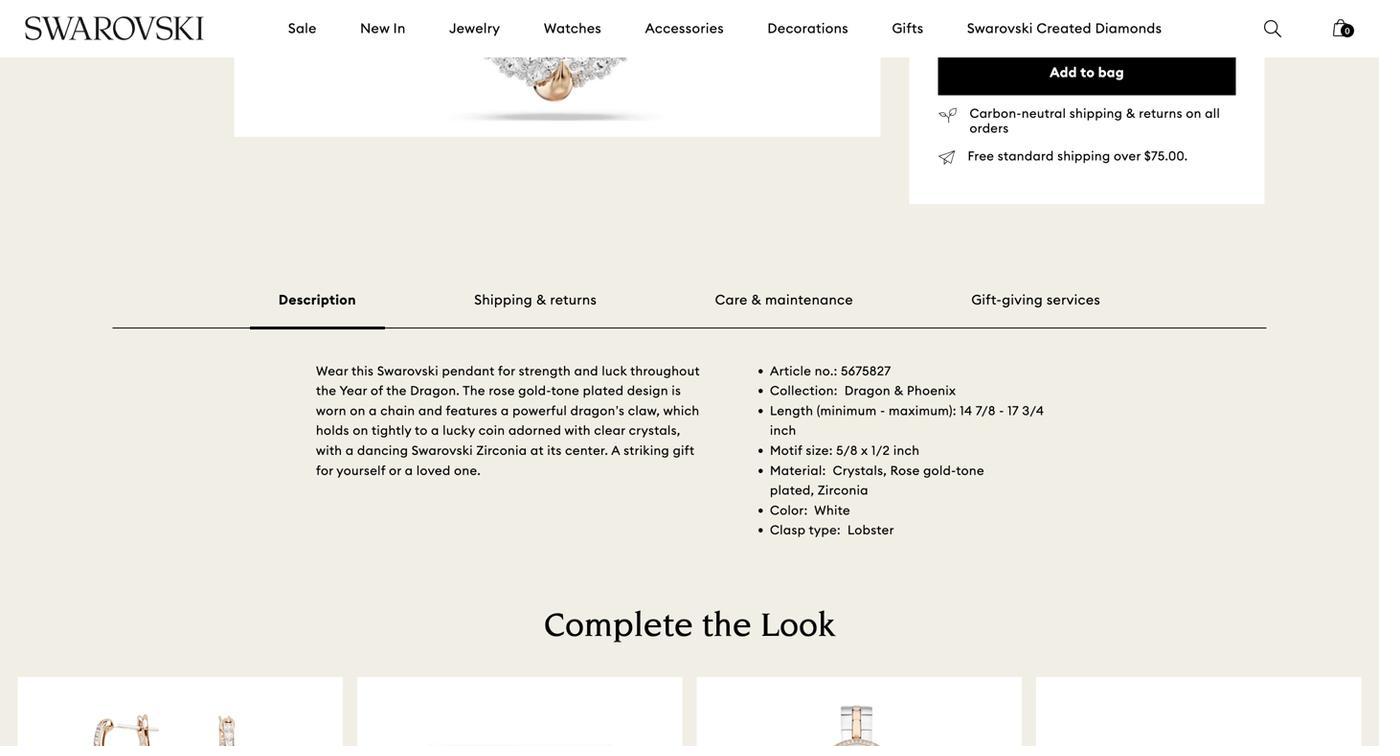 Task type: describe. For each thing, give the bounding box(es) containing it.
decorations
[[768, 20, 849, 37]]

loved
[[417, 462, 451, 478]]

17
[[1008, 403, 1019, 418]]

length
[[770, 403, 813, 418]]

swarovski created diamonds link
[[967, 19, 1162, 38]]

shipping & returns link
[[474, 291, 597, 308]]

accessories link
[[645, 19, 724, 38]]

diamonds
[[1095, 20, 1162, 37]]

sustainable image
[[938, 108, 957, 123]]

watches
[[544, 20, 602, 37]]

2 vertical spatial on
[[353, 423, 368, 438]]

coin
[[479, 423, 505, 438]]

dragon & phoenix pendant, dragon's claw, white, rose gold-tone plated - swarovski, 5675827 image
[[234, 0, 881, 137]]

1 vertical spatial on
[[350, 403, 365, 418]]

jewelry
[[449, 20, 500, 37]]

shipping
[[474, 291, 533, 308]]

1 horizontal spatial the
[[386, 383, 407, 399]]

clear
[[594, 423, 625, 438]]

zirconia
[[476, 442, 527, 458]]

0 horizontal spatial the
[[316, 383, 336, 399]]

swarovski inside "link"
[[967, 20, 1033, 37]]

& inside article no.: 5675827 collection:        dragon & phoenix length (minimum - maximum): 14 7/8 - 17 3/4 inch motif size: 5/8 x 1/2 inch material:        crystals, rose gold-tone plated, zirconia color:        white clasp type:        lobster
[[894, 383, 904, 399]]

2 vertical spatial swarovski
[[412, 442, 473, 458]]

tightly
[[372, 423, 412, 438]]

tab list containing description
[[113, 290, 1267, 329]]

new
[[360, 20, 390, 37]]

or
[[389, 462, 402, 478]]

sale
[[288, 20, 317, 37]]

gift-
[[971, 291, 1002, 308]]

shipping image
[[938, 150, 955, 165]]

gift
[[673, 442, 695, 458]]

its
[[547, 442, 562, 458]]

clasp
[[770, 522, 806, 538]]

plated
[[583, 383, 624, 399]]

description
[[279, 291, 356, 308]]

cart-mobile image image
[[1333, 19, 1348, 36]]

one.
[[454, 462, 481, 478]]

add
[[1050, 63, 1077, 81]]

14
[[960, 403, 972, 418]]

to inside wear this swarovski pendant for strength and luck throughout the year of the dragon. the rose gold-tone plated design is worn on a chain and features a powerful dragon's claw, which holds on tightly to a lucky coin adorned with clear crystals, with a dancing swarovski zirconia at its center. a striking gift for yourself or a loved one.
[[415, 423, 428, 438]]

returns inside the carbon-neutral shipping & returns on all orders
[[1139, 105, 1183, 121]]

a up yourself
[[346, 442, 354, 458]]

a down of
[[369, 403, 377, 418]]

care & maintenance link
[[715, 291, 853, 308]]

plated, zirconia
[[770, 482, 868, 498]]

jewelry link
[[449, 19, 500, 38]]

over
[[1114, 148, 1141, 164]]

standard
[[998, 148, 1054, 164]]

1 vertical spatial swarovski
[[377, 363, 439, 379]]

swarovski created diamonds
[[967, 20, 1162, 37]]

lobster
[[848, 522, 894, 538]]

0 link
[[1333, 17, 1354, 50]]

throughout
[[630, 363, 700, 379]]

7/8
[[976, 403, 996, 418]]

gifts link
[[892, 19, 924, 38]]

gold- inside article no.: 5675827 collection:        dragon & phoenix length (minimum - maximum): 14 7/8 - 17 3/4 inch motif size: 5/8 x 1/2 inch material:        crystals, rose gold-tone plated, zirconia color:        white clasp type:        lobster
[[923, 462, 956, 478]]

motif
[[770, 442, 802, 458]]

adorned
[[508, 423, 561, 438]]

complete
[[544, 611, 693, 645]]

1/2
[[871, 442, 890, 458]]

rose
[[489, 383, 515, 399]]

5/8
[[836, 442, 858, 458]]

claw,
[[628, 403, 660, 418]]

0 vertical spatial for
[[498, 363, 515, 379]]

tone inside article no.: 5675827 collection:        dragon & phoenix length (minimum - maximum): 14 7/8 - 17 3/4 inch motif size: 5/8 x 1/2 inch material:        crystals, rose gold-tone plated, zirconia color:        white clasp type:        lobster
[[956, 462, 984, 478]]

carbon-
[[970, 105, 1022, 121]]

in
[[393, 20, 406, 37]]

powerful
[[512, 403, 567, 418]]

2 horizontal spatial the
[[702, 611, 752, 645]]

wear this swarovski pendant for strength and luck throughout the year of the dragon. the rose gold-tone plated design is worn on a chain and features a powerful dragon's claw, which holds on tightly to a lucky coin adorned with clear crystals, with a dancing swarovski zirconia at its center. a striking gift for yourself or a loved one.
[[316, 363, 700, 478]]

maintenance
[[765, 291, 853, 308]]

strength
[[519, 363, 571, 379]]

decorations link
[[768, 19, 849, 38]]

design
[[627, 383, 668, 399]]

dragon.
[[410, 383, 460, 399]]

wear
[[316, 363, 348, 379]]

a down rose
[[501, 403, 509, 418]]

no.: 5675827
[[815, 363, 891, 379]]

pendant
[[442, 363, 495, 379]]

1 - from the left
[[880, 403, 885, 418]]



Task type: locate. For each thing, give the bounding box(es) containing it.
tone
[[551, 383, 580, 399], [956, 462, 984, 478]]

1 vertical spatial with
[[316, 442, 342, 458]]

(minimum
[[817, 403, 877, 418]]

1 vertical spatial for
[[316, 462, 333, 478]]

0 horizontal spatial with
[[316, 442, 342, 458]]

inch
[[770, 423, 796, 438], [893, 442, 920, 458]]

gold- inside wear this swarovski pendant for strength and luck throughout the year of the dragon. the rose gold-tone plated design is worn on a chain and features a powerful dragon's claw, which holds on tightly to a lucky coin adorned with clear crystals, with a dancing swarovski zirconia at its center. a striking gift for yourself or a loved one.
[[518, 383, 551, 399]]

at
[[530, 442, 544, 458]]

watches link
[[544, 19, 602, 38]]

a right or
[[405, 462, 413, 478]]

shipping down the carbon-neutral shipping & returns on all orders
[[1057, 148, 1110, 164]]

phoenix
[[907, 383, 956, 399]]

returns up '$75.00.'
[[1139, 105, 1183, 121]]

the up "worn"
[[316, 383, 336, 399]]

giving
[[1002, 291, 1043, 308]]

to right tightly
[[415, 423, 428, 438]]

1 horizontal spatial tone
[[956, 462, 984, 478]]

swarovski left created
[[967, 20, 1033, 37]]

for up rose
[[498, 363, 515, 379]]

dragon
[[844, 383, 891, 399]]

gifts
[[892, 20, 924, 37]]

features
[[446, 403, 497, 418]]

shipping for over
[[1057, 148, 1110, 164]]

swarovski image
[[24, 16, 205, 40]]

and up plated
[[574, 363, 598, 379]]

0 vertical spatial tone
[[551, 383, 580, 399]]

gold- up powerful
[[518, 383, 551, 399]]

0 horizontal spatial tone
[[551, 383, 580, 399]]

gift-giving services
[[971, 291, 1100, 308]]

0 vertical spatial swarovski
[[967, 20, 1033, 37]]

1 vertical spatial returns
[[550, 291, 597, 308]]

chain
[[380, 403, 415, 418]]

gold- down maximum):
[[923, 462, 956, 478]]

and down dragon.
[[418, 403, 443, 418]]

inch up motif
[[770, 423, 796, 438]]

tone down 14
[[956, 462, 984, 478]]

a left lucky
[[431, 423, 439, 438]]

lucky
[[443, 423, 475, 438]]

shipping & returns
[[474, 291, 597, 308]]

year
[[339, 383, 367, 399]]

with
[[565, 423, 591, 438], [316, 442, 342, 458]]

luck
[[602, 363, 627, 379]]

tab list
[[113, 290, 1267, 329]]

0 horizontal spatial gold-
[[518, 383, 551, 399]]

3/4
[[1022, 403, 1044, 418]]

swarovski up dragon.
[[377, 363, 439, 379]]

bag
[[1098, 63, 1124, 81]]

shipping down add to bag button
[[1070, 105, 1123, 121]]

tone down strength
[[551, 383, 580, 399]]

1 vertical spatial gold-
[[923, 462, 956, 478]]

- left 17
[[999, 403, 1004, 418]]

0 vertical spatial returns
[[1139, 105, 1183, 121]]

0 vertical spatial and
[[574, 363, 598, 379]]

holds
[[316, 423, 349, 438]]

1 horizontal spatial and
[[574, 363, 598, 379]]

0 vertical spatial on
[[1186, 105, 1202, 121]]

1 horizontal spatial inch
[[893, 442, 920, 458]]

the
[[316, 383, 336, 399], [386, 383, 407, 399], [702, 611, 752, 645]]

1 horizontal spatial for
[[498, 363, 515, 379]]

swarovski
[[967, 20, 1033, 37], [377, 363, 439, 379], [412, 442, 473, 458]]

gold-
[[518, 383, 551, 399], [923, 462, 956, 478]]

2 - from the left
[[999, 403, 1004, 418]]

to left bag
[[1080, 63, 1095, 81]]

1 vertical spatial to
[[415, 423, 428, 438]]

& right care
[[751, 291, 762, 308]]

free standard shipping over $75.00.
[[968, 148, 1188, 164]]

accessories
[[645, 20, 724, 37]]

product slide element
[[15, 677, 1364, 746]]

0 horizontal spatial returns
[[550, 291, 597, 308]]

0 horizontal spatial -
[[880, 403, 885, 418]]

care
[[715, 291, 748, 308]]

0 horizontal spatial inch
[[770, 423, 796, 438]]

center.
[[565, 442, 608, 458]]

0 horizontal spatial and
[[418, 403, 443, 418]]

look
[[760, 611, 835, 645]]

a
[[611, 442, 620, 458]]

1 vertical spatial tone
[[956, 462, 984, 478]]

add to bag
[[1050, 63, 1124, 81]]

free
[[968, 148, 994, 164]]

new in
[[360, 20, 406, 37]]

description link
[[250, 291, 385, 329]]

size:
[[806, 442, 833, 458]]

swarovski up loved
[[412, 442, 473, 458]]

article
[[770, 363, 811, 379]]

of
[[371, 383, 383, 399]]

1 vertical spatial and
[[418, 403, 443, 418]]

shipping
[[1070, 105, 1123, 121], [1057, 148, 1110, 164]]

&
[[1126, 105, 1136, 121], [536, 291, 546, 308], [751, 291, 762, 308], [894, 383, 904, 399]]

$75.00.
[[1144, 148, 1188, 164]]

on
[[1186, 105, 1202, 121], [350, 403, 365, 418], [353, 423, 368, 438]]

tone inside wear this swarovski pendant for strength and luck throughout the year of the dragon. the rose gold-tone plated design is worn on a chain and features a powerful dragon's claw, which holds on tightly to a lucky coin adorned with clear crystals, with a dancing swarovski zirconia at its center. a striking gift for yourself or a loved one.
[[551, 383, 580, 399]]

0 vertical spatial to
[[1080, 63, 1095, 81]]

to inside button
[[1080, 63, 1095, 81]]

on down year
[[350, 403, 365, 418]]

0 horizontal spatial for
[[316, 462, 333, 478]]

this
[[351, 363, 374, 379]]

maximum):
[[889, 403, 957, 418]]

1 horizontal spatial -
[[999, 403, 1004, 418]]

orders
[[970, 120, 1009, 136]]

the left look
[[702, 611, 752, 645]]

0 horizontal spatial to
[[415, 423, 428, 438]]

worn
[[316, 403, 346, 418]]

complete the look
[[544, 611, 835, 645]]

article no.: 5675827 collection:        dragon & phoenix length (minimum - maximum): 14 7/8 - 17 3/4 inch motif size: 5/8 x 1/2 inch material:        crystals, rose gold-tone plated, zirconia color:        white clasp type:        lobster
[[770, 363, 1044, 538]]

& up over
[[1126, 105, 1136, 121]]

& up maximum):
[[894, 383, 904, 399]]

with up center.
[[565, 423, 591, 438]]

crystals, rose
[[833, 462, 920, 478]]

shipping for &
[[1070, 105, 1123, 121]]

description tab panel
[[113, 328, 1267, 555]]

the
[[463, 383, 485, 399]]

dragon's
[[570, 403, 625, 418]]

1 horizontal spatial to
[[1080, 63, 1095, 81]]

1 horizontal spatial returns
[[1139, 105, 1183, 121]]

- down 'dragon'
[[880, 403, 885, 418]]

sale link
[[288, 19, 317, 38]]

search image image
[[1264, 20, 1281, 37]]

yourself
[[336, 462, 386, 478]]

with down holds
[[316, 442, 342, 458]]

1 vertical spatial inch
[[893, 442, 920, 458]]

on left all
[[1186, 105, 1202, 121]]

& right shipping
[[536, 291, 546, 308]]

on inside the carbon-neutral shipping & returns on all orders
[[1186, 105, 1202, 121]]

add to bag button
[[938, 49, 1236, 95]]

0
[[1345, 26, 1350, 36]]

shipping inside the carbon-neutral shipping & returns on all orders
[[1070, 105, 1123, 121]]

& inside the carbon-neutral shipping & returns on all orders
[[1126, 105, 1136, 121]]

on right holds
[[353, 423, 368, 438]]

new in link
[[360, 19, 406, 38]]

white
[[814, 502, 850, 518]]

the right of
[[386, 383, 407, 399]]

0 vertical spatial shipping
[[1070, 105, 1123, 121]]

1 horizontal spatial with
[[565, 423, 591, 438]]

all
[[1205, 105, 1220, 121]]

1 horizontal spatial gold-
[[923, 462, 956, 478]]

to
[[1080, 63, 1095, 81], [415, 423, 428, 438]]

0 vertical spatial inch
[[770, 423, 796, 438]]

0 vertical spatial with
[[565, 423, 591, 438]]

is
[[672, 383, 681, 399]]

dancing
[[357, 442, 408, 458]]

returns right shipping
[[550, 291, 597, 308]]

inch right 1/2
[[893, 442, 920, 458]]

1 vertical spatial shipping
[[1057, 148, 1110, 164]]

for left yourself
[[316, 462, 333, 478]]

created
[[1037, 20, 1092, 37]]

care & maintenance
[[715, 291, 853, 308]]

0 vertical spatial gold-
[[518, 383, 551, 399]]

neutral
[[1022, 105, 1066, 121]]

which
[[663, 403, 699, 418]]

services
[[1047, 291, 1100, 308]]



Task type: vqa. For each thing, say whether or not it's contained in the screenshot.
'Shipping'
yes



